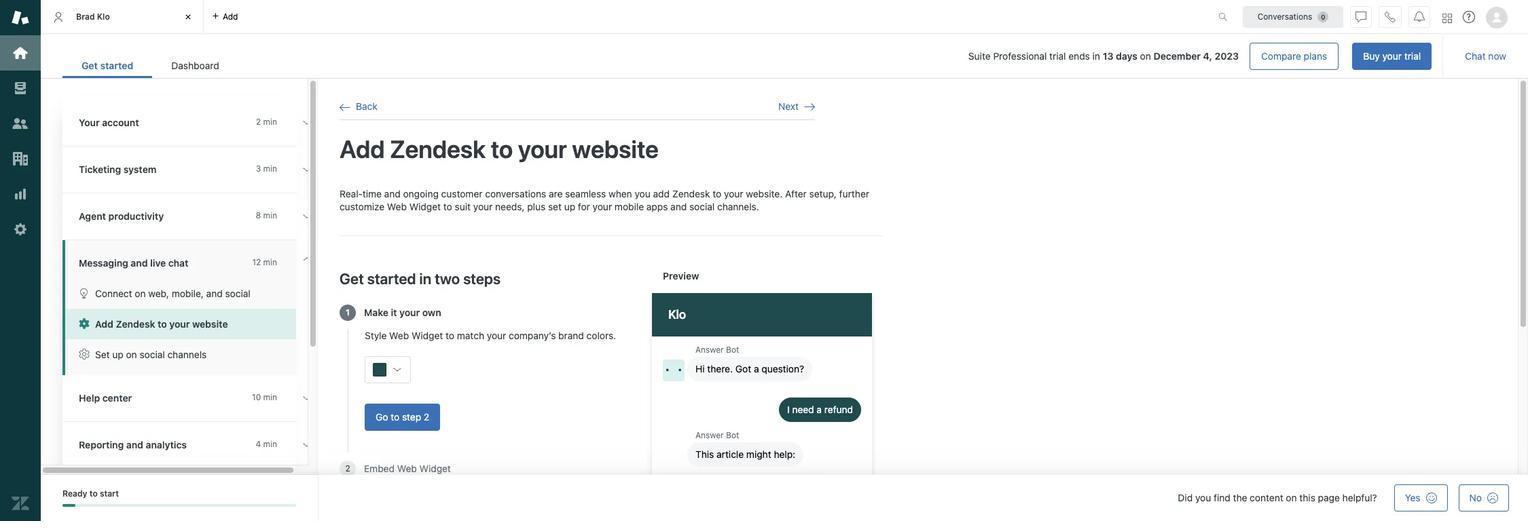 Task type: describe. For each thing, give the bounding box(es) containing it.
start
[[100, 489, 119, 499]]

further
[[839, 188, 869, 199]]

started for get started in two steps
[[367, 270, 416, 288]]

web for embed
[[397, 463, 417, 475]]

min for your account
[[263, 117, 277, 127]]

website inside content-title region
[[572, 135, 659, 164]]

back
[[356, 101, 377, 112]]

your right for
[[593, 201, 612, 213]]

did you find the content on this page helpful?
[[1178, 492, 1377, 504]]

add inside "button"
[[95, 319, 113, 330]]

find
[[1214, 492, 1231, 504]]

there.
[[707, 364, 733, 375]]

messaging and live chat heading
[[62, 240, 321, 278]]

plus
[[527, 201, 546, 213]]

go to step 2
[[376, 411, 429, 423]]

you inside footer
[[1195, 492, 1211, 504]]

tabs tab list
[[41, 0, 1204, 34]]

colors.
[[587, 330, 616, 341]]

style
[[365, 330, 387, 341]]

4,
[[1203, 50, 1212, 62]]

customers image
[[12, 115, 29, 132]]

klo inside get started in two steps region
[[668, 308, 686, 322]]

company's
[[509, 330, 556, 341]]

2 min
[[256, 117, 277, 127]]

social inside button
[[225, 288, 250, 300]]

conversations button
[[1243, 6, 1344, 28]]

add zendesk to your website inside content-title region
[[340, 135, 659, 164]]

buy
[[1363, 50, 1380, 62]]

channels
[[167, 349, 207, 361]]

account
[[102, 117, 139, 128]]

you inside real-time and ongoing customer conversations are seamless when you add zendesk to your website. after setup, further customize web widget to suit your needs, plus set up for your mobile apps and social channels.
[[635, 188, 651, 199]]

and inside heading
[[126, 439, 143, 451]]

messaging
[[79, 257, 128, 269]]

buy your trial
[[1363, 50, 1421, 62]]

2 for 2 min
[[256, 117, 261, 127]]

this
[[696, 449, 714, 461]]

own
[[422, 307, 441, 318]]

chat
[[168, 257, 188, 269]]

dashboard
[[171, 60, 219, 71]]

preview
[[663, 270, 699, 282]]

messaging and live chat
[[79, 257, 188, 269]]

help center
[[79, 393, 132, 404]]

your right 'it'
[[399, 307, 420, 318]]

real-time and ongoing customer conversations are seamless when you add zendesk to your website. after setup, further customize web widget to suit your needs, plus set up for your mobile apps and social channels.
[[340, 188, 869, 213]]

answer bot for there.
[[696, 345, 739, 355]]

set
[[548, 201, 562, 213]]

1 horizontal spatial in
[[1093, 50, 1100, 62]]

zendesk support image
[[12, 9, 29, 26]]

your account
[[79, 117, 139, 128]]

0 horizontal spatial a
[[754, 364, 759, 375]]

add inside content-title region
[[340, 135, 385, 164]]

style web widget to match your company's brand colors.
[[365, 330, 616, 341]]

to left match
[[446, 330, 454, 341]]

1 horizontal spatial a
[[817, 404, 822, 416]]

days
[[1116, 50, 1138, 62]]

needs,
[[495, 201, 525, 213]]

connect
[[95, 288, 132, 300]]

on inside section
[[1140, 50, 1151, 62]]

hi there. got a question?
[[696, 364, 804, 375]]

your right match
[[487, 330, 506, 341]]

suite
[[969, 50, 991, 62]]

widget inside real-time and ongoing customer conversations are seamless when you add zendesk to your website. after setup, further customize web widget to suit your needs, plus set up for your mobile apps and social channels.
[[409, 201, 441, 213]]

your up channels.
[[724, 188, 743, 199]]

answer for hi
[[696, 345, 724, 355]]

10
[[252, 393, 261, 403]]

content-title region
[[340, 134, 815, 165]]

customize
[[340, 201, 385, 213]]

step
[[402, 411, 421, 423]]

conversations
[[485, 188, 546, 199]]

1
[[346, 308, 350, 318]]

avatar image
[[663, 360, 685, 382]]

dashboard tab
[[152, 53, 238, 78]]

footer containing did you find the content on this page helpful?
[[41, 475, 1528, 522]]

main element
[[0, 0, 41, 522]]

go to step 2 button
[[365, 404, 440, 431]]

ticketing system
[[79, 164, 157, 175]]

this article might help:
[[696, 449, 796, 461]]

question?
[[762, 364, 804, 375]]

section containing suite professional trial ends in
[[249, 43, 1432, 70]]

ongoing
[[403, 188, 439, 199]]

when
[[609, 188, 632, 199]]

embed web widget
[[364, 463, 451, 475]]

admin image
[[12, 221, 29, 238]]

your
[[79, 117, 100, 128]]

to inside button
[[391, 411, 400, 423]]

button displays agent's chat status as invisible. image
[[1356, 11, 1367, 22]]

web,
[[148, 288, 169, 300]]

apps
[[647, 201, 668, 213]]

2 for 2
[[345, 464, 350, 474]]

add zendesk to your website button
[[65, 309, 296, 340]]

social inside "button"
[[140, 349, 165, 361]]

help center heading
[[62, 376, 321, 422]]

add inside popup button
[[223, 11, 238, 21]]

answer bot for article
[[696, 431, 739, 441]]

chat
[[1465, 50, 1486, 62]]

on inside button
[[135, 288, 146, 300]]

article
[[717, 449, 744, 461]]

compare
[[1261, 50, 1301, 62]]

are
[[549, 188, 563, 199]]

zendesk inside "button"
[[116, 319, 155, 330]]

to left 'start'
[[89, 489, 98, 499]]

it
[[391, 307, 397, 318]]

time
[[363, 188, 382, 199]]

8
[[256, 211, 261, 221]]

and right apps at top left
[[671, 201, 687, 213]]

now
[[1489, 50, 1507, 62]]

website.
[[746, 188, 783, 199]]

connect on web, mobile, and social
[[95, 288, 250, 300]]

bot for article
[[726, 431, 739, 441]]

zendesk products image
[[1443, 13, 1452, 23]]

center
[[102, 393, 132, 404]]

min for help center
[[263, 393, 277, 403]]

compare plans
[[1261, 50, 1327, 62]]

reporting and analytics heading
[[62, 422, 321, 469]]

zendesk inside real-time and ongoing customer conversations are seamless when you add zendesk to your website. after setup, further customize web widget to suit your needs, plus set up for your mobile apps and social channels.
[[672, 188, 710, 199]]

ready
[[62, 489, 87, 499]]

this
[[1300, 492, 1316, 504]]

live
[[150, 257, 166, 269]]

your right suit
[[473, 201, 493, 213]]

back button
[[340, 101, 377, 113]]

conversations
[[1258, 11, 1312, 21]]

get started image
[[12, 44, 29, 62]]

help:
[[774, 449, 796, 461]]

started for get started
[[100, 60, 133, 71]]

mobile,
[[172, 288, 204, 300]]

get for get started in two steps
[[340, 270, 364, 288]]

seamless
[[565, 188, 606, 199]]

hi
[[696, 364, 705, 375]]

help
[[79, 393, 100, 404]]

2 inside button
[[424, 411, 429, 423]]

reporting and analytics
[[79, 439, 187, 451]]

get for get started
[[82, 60, 98, 71]]

make
[[364, 307, 389, 318]]

set
[[95, 349, 110, 361]]



Task type: vqa. For each thing, say whether or not it's contained in the screenshot.
Web for Embed
yes



Task type: locate. For each thing, give the bounding box(es) containing it.
bot up got
[[726, 345, 739, 355]]

0 vertical spatial answer bot
[[696, 345, 739, 355]]

tab list
[[62, 53, 238, 78]]

0 vertical spatial answer
[[696, 345, 724, 355]]

13
[[1103, 50, 1114, 62]]

up
[[564, 201, 575, 213], [112, 349, 123, 361]]

match
[[457, 330, 484, 341]]

add zendesk to your website up conversations
[[340, 135, 659, 164]]

up right set
[[112, 349, 123, 361]]

4 min
[[256, 439, 277, 450]]

trial for professional
[[1050, 50, 1066, 62]]

social
[[689, 201, 715, 213], [225, 288, 250, 300], [140, 349, 165, 361]]

log
[[652, 337, 872, 522]]

1 horizontal spatial website
[[572, 135, 659, 164]]

notifications image
[[1414, 11, 1425, 22]]

social right mobile,
[[225, 288, 250, 300]]

0 horizontal spatial website
[[192, 319, 228, 330]]

answer bot up this
[[696, 431, 739, 441]]

tab list containing get started
[[62, 53, 238, 78]]

trial for your
[[1405, 50, 1421, 62]]

3 min from the top
[[263, 211, 277, 221]]

1 horizontal spatial get
[[340, 270, 364, 288]]

2 horizontal spatial 2
[[424, 411, 429, 423]]

add up set
[[95, 319, 113, 330]]

two
[[435, 270, 460, 288]]

8 min
[[256, 211, 277, 221]]

0 horizontal spatial add zendesk to your website
[[95, 319, 228, 330]]

1 vertical spatial widget
[[412, 330, 443, 341]]

web down "make it your own"
[[389, 330, 409, 341]]

1 vertical spatial in
[[419, 270, 431, 288]]

after
[[785, 188, 807, 199]]

set up on social channels
[[95, 349, 207, 361]]

in left "two"
[[419, 270, 431, 288]]

1 answer bot from the top
[[696, 345, 739, 355]]

2 vertical spatial social
[[140, 349, 165, 361]]

2 vertical spatial widget
[[419, 463, 451, 475]]

your down the connect on web, mobile, and social button
[[169, 319, 190, 330]]

brad
[[76, 11, 95, 22]]

started up 'it'
[[367, 270, 416, 288]]

0 horizontal spatial started
[[100, 60, 133, 71]]

log containing hi there. got a question?
[[652, 337, 872, 522]]

0 horizontal spatial get
[[82, 60, 98, 71]]

1 vertical spatial add
[[95, 319, 113, 330]]

1 horizontal spatial klo
[[668, 308, 686, 322]]

web inside real-time and ongoing customer conversations are seamless when you add zendesk to your website. after setup, further customize web widget to suit your needs, plus set up for your mobile apps and social channels.
[[387, 201, 407, 213]]

on
[[1140, 50, 1151, 62], [135, 288, 146, 300], [126, 349, 137, 361], [1286, 492, 1297, 504]]

make it your own
[[364, 307, 441, 318]]

got
[[735, 364, 751, 375]]

add right close icon
[[223, 11, 238, 21]]

and right mobile,
[[206, 288, 223, 300]]

get help image
[[1463, 11, 1475, 23]]

trial inside button
[[1405, 50, 1421, 62]]

setup,
[[809, 188, 837, 199]]

0 vertical spatial a
[[754, 364, 759, 375]]

2 answer from the top
[[696, 431, 724, 441]]

next button
[[778, 101, 815, 113]]

answer for this
[[696, 431, 724, 441]]

professional
[[993, 50, 1047, 62]]

social left channels.
[[689, 201, 715, 213]]

1 vertical spatial 2
[[424, 411, 429, 423]]

1 vertical spatial up
[[112, 349, 123, 361]]

0 vertical spatial widget
[[409, 201, 441, 213]]

system
[[123, 164, 157, 175]]

chat now
[[1465, 50, 1507, 62]]

you right 'did'
[[1195, 492, 1211, 504]]

1 vertical spatial a
[[817, 404, 822, 416]]

to down the web,
[[158, 319, 167, 330]]

zendesk
[[390, 135, 486, 164], [672, 188, 710, 199], [116, 319, 155, 330]]

0 vertical spatial add
[[340, 135, 385, 164]]

on left the web,
[[135, 288, 146, 300]]

yes button
[[1394, 485, 1448, 512]]

helpful?
[[1343, 492, 1377, 504]]

0 vertical spatial social
[[689, 201, 715, 213]]

min inside ticketing system heading
[[263, 164, 277, 174]]

a
[[754, 364, 759, 375], [817, 404, 822, 416]]

min right 3 on the left top
[[263, 164, 277, 174]]

on inside footer
[[1286, 492, 1297, 504]]

2 vertical spatial zendesk
[[116, 319, 155, 330]]

you up mobile
[[635, 188, 651, 199]]

plans
[[1304, 50, 1327, 62]]

1 horizontal spatial add
[[340, 135, 385, 164]]

min right 10
[[263, 393, 277, 403]]

web down the ongoing
[[387, 201, 407, 213]]

1 answer from the top
[[696, 345, 724, 355]]

min
[[263, 117, 277, 127], [263, 164, 277, 174], [263, 211, 277, 221], [263, 257, 277, 268], [263, 393, 277, 403], [263, 439, 277, 450]]

get started in two steps region
[[340, 187, 883, 522]]

2 up 3 on the left top
[[256, 117, 261, 127]]

and inside heading
[[131, 257, 148, 269]]

min for messaging and live chat
[[263, 257, 277, 268]]

1 min from the top
[[263, 117, 277, 127]]

2 vertical spatial web
[[397, 463, 417, 475]]

your inside "button"
[[169, 319, 190, 330]]

klo
[[97, 11, 110, 22], [668, 308, 686, 322]]

min for reporting and analytics
[[263, 439, 277, 450]]

2 vertical spatial 2
[[345, 464, 350, 474]]

widget for style
[[412, 330, 443, 341]]

trial left ends at right top
[[1050, 50, 1066, 62]]

1 vertical spatial klo
[[668, 308, 686, 322]]

widget down own
[[412, 330, 443, 341]]

min inside "your account" heading
[[263, 117, 277, 127]]

bot up article
[[726, 431, 739, 441]]

1 vertical spatial website
[[192, 319, 228, 330]]

your
[[1383, 50, 1402, 62], [518, 135, 567, 164], [724, 188, 743, 199], [473, 201, 493, 213], [593, 201, 612, 213], [399, 307, 420, 318], [169, 319, 190, 330], [487, 330, 506, 341]]

1 vertical spatial get
[[340, 270, 364, 288]]

0 horizontal spatial add
[[223, 11, 238, 21]]

0 horizontal spatial add
[[95, 319, 113, 330]]

1 horizontal spatial zendesk
[[390, 135, 486, 164]]

0 vertical spatial add zendesk to your website
[[340, 135, 659, 164]]

add zendesk to your website inside "button"
[[95, 319, 228, 330]]

1 vertical spatial answer bot
[[696, 431, 739, 441]]

ready to start
[[62, 489, 119, 499]]

section
[[249, 43, 1432, 70]]

klo inside brad klo tab
[[97, 11, 110, 22]]

add
[[340, 135, 385, 164], [95, 319, 113, 330]]

your right buy
[[1383, 50, 1402, 62]]

0 horizontal spatial 2
[[256, 117, 261, 127]]

productivity
[[108, 211, 164, 222]]

4 min from the top
[[263, 257, 277, 268]]

widget for embed
[[419, 463, 451, 475]]

2 answer bot from the top
[[696, 431, 739, 441]]

get started
[[82, 60, 133, 71]]

social left channels
[[140, 349, 165, 361]]

0 vertical spatial 2
[[256, 117, 261, 127]]

connect on web, mobile, and social button
[[65, 278, 296, 309]]

1 vertical spatial add
[[653, 188, 670, 199]]

your inside button
[[1383, 50, 1402, 62]]

0 horizontal spatial in
[[419, 270, 431, 288]]

get inside region
[[340, 270, 364, 288]]

1 horizontal spatial you
[[1195, 492, 1211, 504]]

and left analytics
[[126, 439, 143, 451]]

0 vertical spatial add
[[223, 11, 238, 21]]

add inside real-time and ongoing customer conversations are seamless when you add zendesk to your website. after setup, further customize web widget to suit your needs, plus set up for your mobile apps and social channels.
[[653, 188, 670, 199]]

chat now button
[[1454, 43, 1517, 70]]

no
[[1470, 492, 1482, 504]]

website inside "button"
[[192, 319, 228, 330]]

0 horizontal spatial you
[[635, 188, 651, 199]]

on right the days
[[1140, 50, 1151, 62]]

to up conversations
[[491, 135, 513, 164]]

footer
[[41, 475, 1528, 522]]

buy your trial button
[[1352, 43, 1432, 70]]

min right 12
[[263, 257, 277, 268]]

website up when
[[572, 135, 659, 164]]

1 vertical spatial answer
[[696, 431, 724, 441]]

a right need
[[817, 404, 822, 416]]

0 horizontal spatial social
[[140, 349, 165, 361]]

started
[[100, 60, 133, 71], [367, 270, 416, 288]]

1 bot from the top
[[726, 345, 739, 355]]

2023
[[1215, 50, 1239, 62]]

compare plans button
[[1250, 43, 1339, 70]]

add button
[[204, 0, 246, 33]]

progress bar image
[[62, 505, 75, 508]]

brad klo
[[76, 11, 110, 22]]

mobile
[[615, 201, 644, 213]]

up inside "button"
[[112, 349, 123, 361]]

get inside tab list
[[82, 60, 98, 71]]

1 horizontal spatial trial
[[1405, 50, 1421, 62]]

brad klo tab
[[41, 0, 204, 34]]

2 horizontal spatial social
[[689, 201, 715, 213]]

website down mobile,
[[192, 319, 228, 330]]

1 horizontal spatial 2
[[345, 464, 350, 474]]

ticketing system heading
[[62, 147, 321, 194]]

0 horizontal spatial klo
[[97, 11, 110, 22]]

0 vertical spatial web
[[387, 201, 407, 213]]

12
[[252, 257, 261, 268]]

zendesk inside content-title region
[[390, 135, 486, 164]]

yes
[[1405, 492, 1421, 504]]

0 vertical spatial started
[[100, 60, 133, 71]]

December 4, 2023 text field
[[1154, 50, 1239, 62]]

on inside "button"
[[126, 349, 137, 361]]

add zendesk to your website down the web,
[[95, 319, 228, 330]]

0 vertical spatial in
[[1093, 50, 1100, 62]]

10 min
[[252, 393, 277, 403]]

0 horizontal spatial zendesk
[[116, 319, 155, 330]]

2 inside "your account" heading
[[256, 117, 261, 127]]

agent productivity heading
[[62, 194, 321, 240]]

need
[[792, 404, 814, 416]]

min right 4
[[263, 439, 277, 450]]

reporting
[[79, 439, 124, 451]]

embed
[[364, 463, 395, 475]]

answer up this
[[696, 431, 724, 441]]

0 vertical spatial up
[[564, 201, 575, 213]]

close image
[[181, 10, 195, 24]]

to right 'go'
[[391, 411, 400, 423]]

up inside real-time and ongoing customer conversations are seamless when you add zendesk to your website. after setup, further customize web widget to suit your needs, plus set up for your mobile apps and social channels.
[[564, 201, 575, 213]]

1 vertical spatial web
[[389, 330, 409, 341]]

widget right embed at the left
[[419, 463, 451, 475]]

min inside messaging and live chat heading
[[263, 257, 277, 268]]

to
[[491, 135, 513, 164], [713, 188, 722, 199], [443, 201, 452, 213], [158, 319, 167, 330], [446, 330, 454, 341], [391, 411, 400, 423], [89, 489, 98, 499]]

zendesk image
[[12, 495, 29, 513]]

to left suit
[[443, 201, 452, 213]]

1 vertical spatial zendesk
[[672, 188, 710, 199]]

organizations image
[[12, 150, 29, 168]]

set up on social channels button
[[65, 340, 296, 370]]

answer bot up 'there.'
[[696, 345, 739, 355]]

your inside content-title region
[[518, 135, 567, 164]]

and left live in the left of the page
[[131, 257, 148, 269]]

no button
[[1459, 485, 1509, 512]]

2 horizontal spatial zendesk
[[672, 188, 710, 199]]

min inside agent productivity heading
[[263, 211, 277, 221]]

0 horizontal spatial trial
[[1050, 50, 1066, 62]]

get up the 1
[[340, 270, 364, 288]]

started down brad klo tab
[[100, 60, 133, 71]]

1 trial from the left
[[1050, 50, 1066, 62]]

your account heading
[[62, 100, 321, 147]]

trial down notifications icon
[[1405, 50, 1421, 62]]

might
[[746, 449, 771, 461]]

real-
[[340, 188, 363, 199]]

6 min from the top
[[263, 439, 277, 450]]

views image
[[12, 79, 29, 97]]

in left 13
[[1093, 50, 1100, 62]]

1 vertical spatial add zendesk to your website
[[95, 319, 228, 330]]

steps
[[463, 270, 501, 288]]

1 vertical spatial you
[[1195, 492, 1211, 504]]

1 vertical spatial social
[[225, 288, 250, 300]]

suit
[[455, 201, 471, 213]]

started inside tab list
[[100, 60, 133, 71]]

web right embed at the left
[[397, 463, 417, 475]]

next
[[778, 101, 799, 112]]

your up 'are' in the top left of the page
[[518, 135, 567, 164]]

2 min from the top
[[263, 164, 277, 174]]

up left for
[[564, 201, 575, 213]]

trial
[[1050, 50, 1066, 62], [1405, 50, 1421, 62]]

to up channels.
[[713, 188, 722, 199]]

customer
[[441, 188, 483, 199]]

get started in two steps
[[340, 270, 501, 288]]

on left this
[[1286, 492, 1297, 504]]

3 min
[[256, 164, 277, 174]]

1 horizontal spatial social
[[225, 288, 250, 300]]

reporting image
[[12, 185, 29, 203]]

add down "back" button
[[340, 135, 385, 164]]

1 horizontal spatial up
[[564, 201, 575, 213]]

get down brad klo
[[82, 60, 98, 71]]

widget
[[409, 201, 441, 213], [412, 330, 443, 341], [419, 463, 451, 475]]

1 horizontal spatial started
[[367, 270, 416, 288]]

widget down the ongoing
[[409, 201, 441, 213]]

0 vertical spatial bot
[[726, 345, 739, 355]]

min inside help center heading
[[263, 393, 277, 403]]

klo down the preview
[[668, 308, 686, 322]]

go
[[376, 411, 388, 423]]

add
[[223, 11, 238, 21], [653, 188, 670, 199]]

log inside get started in two steps region
[[652, 337, 872, 522]]

answer up hi
[[696, 345, 724, 355]]

min up 3 min
[[263, 117, 277, 127]]

social inside real-time and ongoing customer conversations are seamless when you add zendesk to your website. after setup, further customize web widget to suit your needs, plus set up for your mobile apps and social channels.
[[689, 201, 715, 213]]

0 vertical spatial zendesk
[[390, 135, 486, 164]]

and right time
[[384, 188, 401, 199]]

the
[[1233, 492, 1247, 504]]

answer
[[696, 345, 724, 355], [696, 431, 724, 441]]

2 left embed at the left
[[345, 464, 350, 474]]

agent
[[79, 211, 106, 222]]

2 trial from the left
[[1405, 50, 1421, 62]]

did
[[1178, 492, 1193, 504]]

12 min
[[252, 257, 277, 268]]

min right 8
[[263, 211, 277, 221]]

0 vertical spatial get
[[82, 60, 98, 71]]

web for style
[[389, 330, 409, 341]]

1 vertical spatial started
[[367, 270, 416, 288]]

0 vertical spatial website
[[572, 135, 659, 164]]

5 min from the top
[[263, 393, 277, 403]]

december
[[1154, 50, 1201, 62]]

to inside content-title region
[[491, 135, 513, 164]]

min for agent productivity
[[263, 211, 277, 221]]

0 horizontal spatial up
[[112, 349, 123, 361]]

bot for there.
[[726, 345, 739, 355]]

1 horizontal spatial add
[[653, 188, 670, 199]]

2 right step
[[424, 411, 429, 423]]

progress-bar progress bar
[[62, 505, 296, 508]]

klo right brad
[[97, 11, 110, 22]]

min inside reporting and analytics heading
[[263, 439, 277, 450]]

on right set
[[126, 349, 137, 361]]

1 horizontal spatial add zendesk to your website
[[340, 135, 659, 164]]

2 bot from the top
[[726, 431, 739, 441]]

ticketing
[[79, 164, 121, 175]]

in inside region
[[419, 270, 431, 288]]

1 vertical spatial bot
[[726, 431, 739, 441]]

started inside region
[[367, 270, 416, 288]]

to inside "button"
[[158, 319, 167, 330]]

i
[[787, 404, 790, 416]]

content
[[1250, 492, 1284, 504]]

0 vertical spatial klo
[[97, 11, 110, 22]]

and inside button
[[206, 288, 223, 300]]

add up apps at top left
[[653, 188, 670, 199]]

min for ticketing system
[[263, 164, 277, 174]]

0 vertical spatial you
[[635, 188, 651, 199]]

refund
[[824, 404, 853, 416]]

a right got
[[754, 364, 759, 375]]



